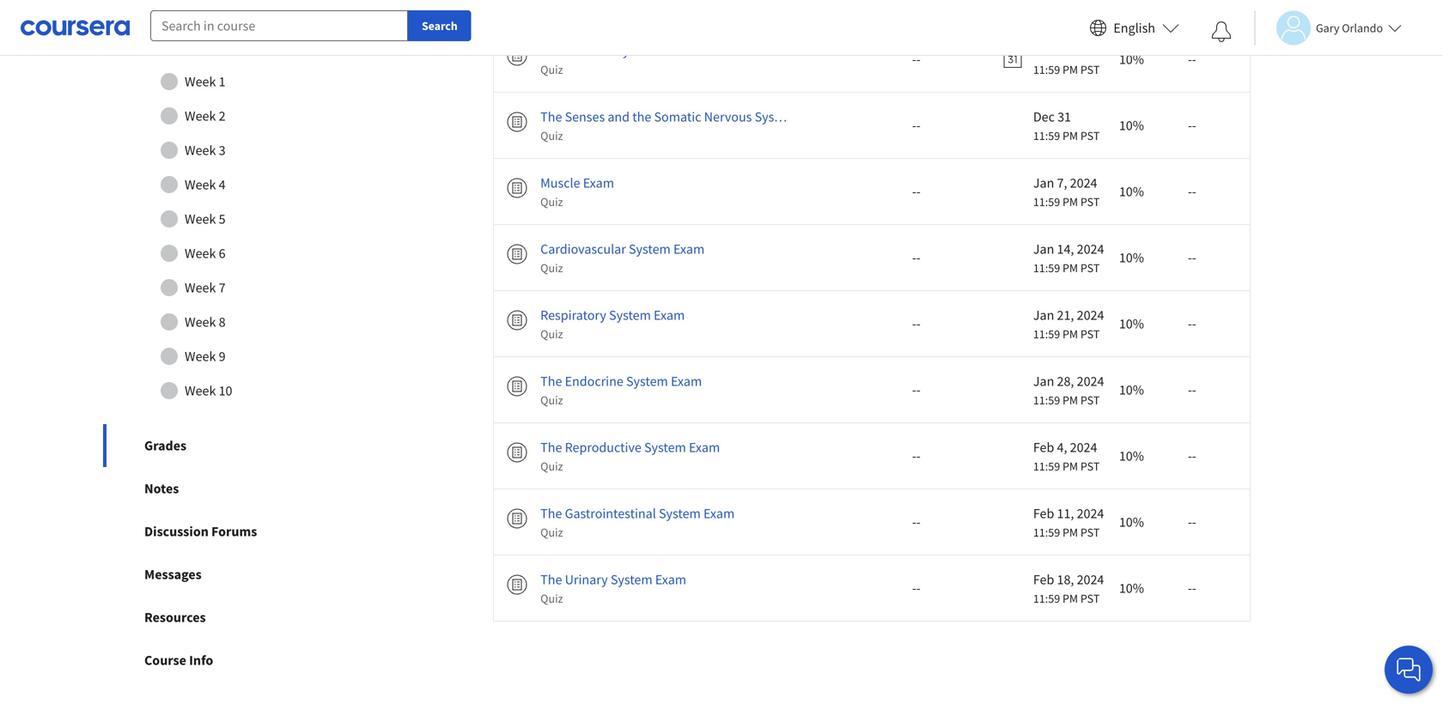 Task type: vqa. For each thing, say whether or not it's contained in the screenshot.


Task type: locate. For each thing, give the bounding box(es) containing it.
3 quiz from the top
[[541, 194, 563, 210]]

2 quiz from the top
[[541, 128, 563, 144]]

2024 right 21,
[[1077, 307, 1104, 324]]

system inside the reproductive system exam quiz
[[644, 439, 686, 456]]

pst inside feb 11, 2024 11:59 pm pst
[[1081, 525, 1100, 540]]

pm down 21,
[[1063, 327, 1078, 342]]

4 11:59 from the top
[[1033, 260, 1060, 276]]

4 10% from the top
[[1119, 249, 1144, 266]]

pst inside jan 28, 2024 11:59 pm pst
[[1081, 393, 1100, 408]]

week left 3
[[185, 142, 216, 159]]

2024 right 11,
[[1077, 505, 1104, 522]]

4 pst from the top
[[1081, 260, 1100, 276]]

week 5
[[185, 211, 226, 228]]

11:59 inside dec 31 11:59 pm pst
[[1033, 128, 1060, 144]]

6 10% from the top
[[1119, 382, 1144, 399]]

row containing muscle exam
[[493, 158, 1251, 224]]

feb left 18,
[[1033, 571, 1054, 589]]

english button
[[1083, 0, 1186, 56]]

5 row from the top
[[493, 224, 1251, 290]]

5 quiz from the top
[[541, 327, 563, 342]]

week left 1
[[185, 73, 216, 90]]

9 row from the top
[[493, 489, 1251, 555]]

pst inside jan 14, 2024 11:59 pm pst
[[1081, 260, 1100, 276]]

quiz up muscle
[[541, 128, 563, 144]]

1 pm from the top
[[1063, 62, 1078, 77]]

5 the from the top
[[541, 505, 562, 522]]

feb 18, 2024 11:59 pm pst
[[1033, 571, 1104, 607]]

5 11:59 from the top
[[1033, 327, 1060, 342]]

4 pm from the top
[[1063, 260, 1078, 276]]

feb inside feb 11, 2024 11:59 pm pst
[[1033, 505, 1054, 522]]

resources
[[144, 609, 206, 626]]

muscle
[[541, 174, 580, 192]]

week left the 2 on the left top of the page
[[185, 107, 216, 125]]

quiz
[[541, 62, 563, 77], [541, 128, 563, 144], [541, 194, 563, 210], [541, 260, 563, 276], [541, 327, 563, 342], [541, 393, 563, 408], [541, 459, 563, 474], [541, 525, 563, 540], [541, 591, 563, 607]]

10% right jan 28, 2024 11:59 pm pst
[[1119, 382, 1144, 399]]

2 week from the top
[[185, 107, 216, 125]]

7 pm from the top
[[1063, 459, 1078, 474]]

4 quiz from the top
[[541, 260, 563, 276]]

jan for jan 7, 2024
[[1033, 174, 1054, 192]]

the
[[633, 108, 652, 126]]

pm down 7, on the right top of the page
[[1063, 194, 1078, 210]]

3 the from the top
[[541, 373, 562, 390]]

2 pm from the top
[[1063, 128, 1078, 144]]

jan left the '14,'
[[1033, 241, 1054, 258]]

quiz inside the muscle exam quiz
[[541, 194, 563, 210]]

11:59 down 21,
[[1033, 327, 1060, 342]]

10%
[[1119, 51, 1144, 68], [1119, 117, 1144, 134], [1119, 183, 1144, 200], [1119, 249, 1144, 266], [1119, 315, 1144, 333], [1119, 382, 1144, 399], [1119, 448, 1144, 465], [1119, 514, 1144, 531], [1119, 580, 1144, 597]]

11:59 inside jan 14, 2024 11:59 pm pst
[[1033, 260, 1060, 276]]

3 pm from the top
[[1063, 194, 1078, 210]]

8 quiz from the top
[[541, 525, 563, 540]]

2024 for jan 14, 2024
[[1077, 241, 1104, 258]]

10% right jan 14, 2024 11:59 pm pst
[[1119, 249, 1144, 266]]

9
[[219, 348, 226, 365]]

1 vertical spatial dec
[[1033, 108, 1055, 126]]

nervous up senses
[[565, 42, 613, 59]]

pm down 31
[[1063, 128, 1078, 144]]

11:59 inside feb 4, 2024 11:59 pm pst
[[1033, 459, 1060, 474]]

11:59 for 21,
[[1033, 327, 1060, 342]]

2 feb from the top
[[1033, 505, 1054, 522]]

the for the gastrointestinal system exam
[[541, 505, 562, 522]]

10% right feb 4, 2024 11:59 pm pst
[[1119, 448, 1144, 465]]

pm inside jan 7, 2024 11:59 pm pst
[[1063, 194, 1078, 210]]

pm down 18,
[[1063, 591, 1078, 607]]

3 feb from the top
[[1033, 571, 1054, 589]]

jan inside jan 14, 2024 11:59 pm pst
[[1033, 241, 1054, 258]]

4 week from the top
[[185, 176, 216, 193]]

2 jan from the top
[[1033, 241, 1054, 258]]

1 row from the top
[[493, 0, 1251, 26]]

week 4 link
[[119, 168, 334, 202]]

11:59
[[1033, 62, 1060, 77], [1033, 128, 1060, 144], [1033, 194, 1060, 210], [1033, 260, 1060, 276], [1033, 327, 1060, 342], [1033, 393, 1060, 408], [1033, 459, 1060, 474], [1033, 525, 1060, 540], [1033, 591, 1060, 607]]

11:59 down the '14,'
[[1033, 260, 1060, 276]]

11:59 down 28,
[[1033, 393, 1060, 408]]

5
[[219, 211, 226, 228]]

6 the from the top
[[541, 571, 562, 589]]

week 2 link
[[119, 99, 334, 133]]

row containing cardiovascular system exam
[[493, 224, 1251, 290]]

the endocrine system exam cell
[[541, 371, 789, 409]]

1 feb from the top
[[1033, 439, 1054, 456]]

2024 right 28,
[[1077, 373, 1104, 390]]

11:59 for 11,
[[1033, 525, 1060, 540]]

week 3
[[185, 142, 226, 159]]

11:59 inside jan 21, 2024 11:59 pm pst
[[1033, 327, 1060, 342]]

gary orlando button
[[1254, 11, 1402, 45]]

and
[[608, 108, 630, 126]]

14,
[[1057, 241, 1074, 258]]

nervous right somatic
[[704, 108, 752, 126]]

10% down english
[[1119, 51, 1144, 68]]

7 10% from the top
[[1119, 448, 1144, 465]]

row containing the urinary system exam
[[493, 555, 1251, 622]]

search
[[422, 18, 458, 34]]

dec left 31
[[1033, 108, 1055, 126]]

week left 7
[[185, 279, 216, 296]]

2024
[[1070, 174, 1098, 192], [1077, 241, 1104, 258], [1077, 307, 1104, 324], [1077, 373, 1104, 390], [1070, 439, 1098, 456], [1077, 505, 1104, 522], [1077, 571, 1104, 589]]

muscle exam cell
[[541, 173, 789, 211]]

dec
[[1033, 42, 1055, 59], [1033, 108, 1055, 126]]

9 pst from the top
[[1081, 591, 1100, 607]]

the endocrine system exam quiz
[[541, 373, 702, 408]]

0 vertical spatial dec
[[1033, 42, 1055, 59]]

2024 inside jan 7, 2024 11:59 pm pst
[[1070, 174, 1098, 192]]

7 pst from the top
[[1081, 459, 1100, 474]]

7 quiz from the top
[[541, 459, 563, 474]]

feb 4, 2024 11:59 pm pst
[[1033, 439, 1100, 474]]

the nervous system exam quiz
[[541, 42, 691, 77]]

the inside the endocrine system exam quiz
[[541, 373, 562, 390]]

2024 inside jan 28, 2024 11:59 pm pst
[[1077, 373, 1104, 390]]

senses
[[565, 108, 605, 126]]

2024 inside feb 18, 2024 11:59 pm pst
[[1077, 571, 1104, 589]]

pm inside feb 11, 2024 11:59 pm pst
[[1063, 525, 1078, 540]]

11:59 for 4,
[[1033, 459, 1060, 474]]

grades link
[[103, 424, 351, 467]]

jan left 28,
[[1033, 373, 1054, 390]]

row containing the endocrine system exam
[[493, 357, 1251, 423]]

dec inside dec 31 11:59 pm pst
[[1033, 108, 1055, 126]]

cardiovascular system exam cell
[[541, 239, 789, 277]]

course
[[144, 652, 186, 669]]

11:59 down 7, on the right top of the page
[[1033, 194, 1060, 210]]

9 week from the top
[[185, 348, 216, 365]]

11:59 down 4,
[[1033, 459, 1060, 474]]

pst for jan 7, 2024
[[1081, 194, 1100, 210]]

11,
[[1057, 505, 1074, 522]]

week 9 link
[[119, 339, 334, 374]]

jan 28, 2024 11:59 pm pst
[[1033, 373, 1104, 408]]

11:59 inside feb 11, 2024 11:59 pm pst
[[1033, 525, 1060, 540]]

1 pst from the top
[[1081, 62, 1100, 77]]

pst inside jan 21, 2024 11:59 pm pst
[[1081, 327, 1100, 342]]

week left 8 at the top of page
[[185, 314, 216, 331]]

exam
[[660, 42, 691, 59], [800, 108, 831, 126], [583, 174, 614, 192], [674, 241, 705, 258], [654, 307, 685, 324], [671, 373, 702, 390], [689, 439, 720, 456], [704, 505, 735, 522], [655, 571, 687, 589]]

exam inside respiratory system exam quiz
[[654, 307, 685, 324]]

week 7
[[185, 279, 226, 296]]

week for week 9
[[185, 348, 216, 365]]

2024 inside jan 21, 2024 11:59 pm pst
[[1077, 307, 1104, 324]]

feb inside feb 18, 2024 11:59 pm pst
[[1033, 571, 1054, 589]]

pm down 4,
[[1063, 459, 1078, 474]]

pst inside feb 18, 2024 11:59 pm pst
[[1081, 591, 1100, 607]]

11:59 inside dec 24 11:59 pm pst
[[1033, 62, 1060, 77]]

quiz inside the senses and the somatic nervous system exam quiz
[[541, 128, 563, 144]]

4 row from the top
[[493, 158, 1251, 224]]

7 11:59 from the top
[[1033, 459, 1060, 474]]

row containing the senses and the somatic nervous system exam
[[493, 92, 1251, 158]]

10% right dec 31 11:59 pm pst
[[1119, 117, 1144, 134]]

the inside the gastrointestinal system exam quiz
[[541, 505, 562, 522]]

quiz inside the nervous system exam quiz
[[541, 62, 563, 77]]

pst for feb 18, 2024
[[1081, 591, 1100, 607]]

the inside the senses and the somatic nervous system exam quiz
[[541, 108, 562, 126]]

quiz down cardiovascular
[[541, 260, 563, 276]]

3 row from the top
[[493, 92, 1251, 158]]

exam inside the endocrine system exam quiz
[[671, 373, 702, 390]]

jan left 21,
[[1033, 307, 1054, 324]]

the inside the reproductive system exam quiz
[[541, 439, 562, 456]]

11:59 for 14,
[[1033, 260, 1060, 276]]

4 the from the top
[[541, 439, 562, 456]]

8 row from the top
[[493, 423, 1251, 489]]

6 quiz from the top
[[541, 393, 563, 408]]

dec inside dec 24 11:59 pm pst
[[1033, 42, 1055, 59]]

8 10% from the top
[[1119, 514, 1144, 531]]

week left 9
[[185, 348, 216, 365]]

2024 inside jan 14, 2024 11:59 pm pst
[[1077, 241, 1104, 258]]

1
[[219, 73, 226, 90]]

2024 for jan 28, 2024
[[1077, 373, 1104, 390]]

6 row from the top
[[493, 290, 1251, 357]]

2024 for feb 18, 2024
[[1077, 571, 1104, 589]]

week for week 8
[[185, 314, 216, 331]]

1 jan from the top
[[1033, 174, 1054, 192]]

quiz down the nervous system exam link
[[541, 62, 563, 77]]

10% right feb 11, 2024 11:59 pm pst
[[1119, 514, 1144, 531]]

2024 right 7, on the right top of the page
[[1070, 174, 1098, 192]]

the nervous system exam cell
[[541, 40, 789, 78]]

pm inside feb 18, 2024 11:59 pm pst
[[1063, 591, 1078, 607]]

quiz down muscle
[[541, 194, 563, 210]]

2 the from the top
[[541, 108, 562, 126]]

10% for jan 28, 2024
[[1119, 382, 1144, 399]]

respiratory
[[541, 307, 606, 324]]

quiz inside the reproductive system exam quiz
[[541, 459, 563, 474]]

the
[[541, 42, 562, 59], [541, 108, 562, 126], [541, 373, 562, 390], [541, 439, 562, 456], [541, 505, 562, 522], [541, 571, 562, 589]]

jan
[[1033, 174, 1054, 192], [1033, 241, 1054, 258], [1033, 307, 1054, 324], [1033, 373, 1054, 390]]

jan inside jan 7, 2024 11:59 pm pst
[[1033, 174, 1054, 192]]

pm inside jan 21, 2024 11:59 pm pst
[[1063, 327, 1078, 342]]

pm down 24
[[1063, 62, 1078, 77]]

11:59 for 18,
[[1033, 591, 1060, 607]]

week 6
[[185, 245, 226, 262]]

5 pst from the top
[[1081, 327, 1100, 342]]

jan inside jan 28, 2024 11:59 pm pst
[[1033, 373, 1054, 390]]

show notifications image
[[1211, 21, 1232, 42]]

7 week from the top
[[185, 279, 216, 296]]

jan inside jan 21, 2024 11:59 pm pst
[[1033, 307, 1054, 324]]

1 vertical spatial nervous
[[704, 108, 752, 126]]

pm for 11,
[[1063, 525, 1078, 540]]

8 pst from the top
[[1081, 525, 1100, 540]]

pst
[[1081, 62, 1100, 77], [1081, 128, 1100, 144], [1081, 194, 1100, 210], [1081, 260, 1100, 276], [1081, 327, 1100, 342], [1081, 393, 1100, 408], [1081, 459, 1100, 474], [1081, 525, 1100, 540], [1081, 591, 1100, 607]]

1 vertical spatial feb
[[1033, 505, 1054, 522]]

11:59 inside jan 7, 2024 11:59 pm pst
[[1033, 194, 1060, 210]]

pm down the '14,'
[[1063, 260, 1078, 276]]

9 11:59 from the top
[[1033, 591, 1060, 607]]

24
[[1058, 42, 1071, 59]]

10% right jan 7, 2024 11:59 pm pst
[[1119, 183, 1144, 200]]

feb left 4,
[[1033, 439, 1054, 456]]

orlando
[[1342, 20, 1383, 36]]

feb inside feb 4, 2024 11:59 pm pst
[[1033, 439, 1054, 456]]

10% for jan 21, 2024
[[1119, 315, 1144, 333]]

1 the from the top
[[541, 42, 562, 59]]

course info link
[[103, 639, 351, 682]]

2 dec from the top
[[1033, 108, 1055, 126]]

5 10% from the top
[[1119, 315, 1144, 333]]

Search in course text field
[[150, 10, 408, 41]]

system inside cardiovascular system exam quiz
[[629, 241, 671, 258]]

8 11:59 from the top
[[1033, 525, 1060, 540]]

the inside the nervous system exam quiz
[[541, 42, 562, 59]]

the for the senses and the somatic nervous system exam
[[541, 108, 562, 126]]

pm inside jan 14, 2024 11:59 pm pst
[[1063, 260, 1078, 276]]

9 pm from the top
[[1063, 591, 1078, 607]]

row
[[493, 0, 1251, 26], [493, 26, 1251, 92], [493, 92, 1251, 158], [493, 158, 1251, 224], [493, 224, 1251, 290], [493, 290, 1251, 357], [493, 357, 1251, 423], [493, 423, 1251, 489], [493, 489, 1251, 555], [493, 555, 1251, 622]]

week left 4 on the top left of page
[[185, 176, 216, 193]]

2024 inside feb 4, 2024 11:59 pm pst
[[1070, 439, 1098, 456]]

2 row from the top
[[493, 26, 1251, 92]]

dec 24 cell
[[1002, 40, 1106, 78]]

week 8
[[185, 314, 226, 331]]

6 11:59 from the top
[[1033, 393, 1060, 408]]

1 horizontal spatial nervous
[[704, 108, 752, 126]]

jan left 7, on the right top of the page
[[1033, 174, 1054, 192]]

quiz down the reproductive system exam link
[[541, 459, 563, 474]]

feb left 11,
[[1033, 505, 1054, 522]]

quiz down the endocrine system exam link
[[541, 393, 563, 408]]

11:59 for 7,
[[1033, 194, 1060, 210]]

11:59 down 24
[[1033, 62, 1060, 77]]

3 11:59 from the top
[[1033, 194, 1060, 210]]

week inside 'link'
[[185, 73, 216, 90]]

the inside the urinary system exam quiz
[[541, 571, 562, 589]]

4 jan from the top
[[1033, 373, 1054, 390]]

7 row from the top
[[493, 357, 1251, 423]]

1 week from the top
[[185, 73, 216, 90]]

3 10% from the top
[[1119, 183, 1144, 200]]

week left 5
[[185, 211, 216, 228]]

3 pst from the top
[[1081, 194, 1100, 210]]

2 10% from the top
[[1119, 117, 1144, 134]]

dec left 24
[[1033, 42, 1055, 59]]

dec for dec 24
[[1033, 42, 1055, 59]]

11:59 inside feb 18, 2024 11:59 pm pst
[[1033, 591, 1060, 607]]

3 jan from the top
[[1033, 307, 1054, 324]]

pst inside jan 7, 2024 11:59 pm pst
[[1081, 194, 1100, 210]]

2 pst from the top
[[1081, 128, 1100, 144]]

18,
[[1057, 571, 1074, 589]]

pm inside jan 28, 2024 11:59 pm pst
[[1063, 393, 1078, 408]]

9 quiz from the top
[[541, 591, 563, 607]]

week 8 link
[[119, 305, 334, 339]]

2 11:59 from the top
[[1033, 128, 1060, 144]]

2024 right 18,
[[1077, 571, 1104, 589]]

2 vertical spatial feb
[[1033, 571, 1054, 589]]

due soon image
[[1002, 49, 1023, 69]]

10 week from the top
[[185, 382, 216, 400]]

2024 inside feb 11, 2024 11:59 pm pst
[[1077, 505, 1104, 522]]

6
[[219, 245, 226, 262]]

quiz down the urinary system exam link
[[541, 591, 563, 607]]

0 vertical spatial feb
[[1033, 439, 1054, 456]]

pm for 28,
[[1063, 393, 1078, 408]]

0 vertical spatial nervous
[[565, 42, 613, 59]]

course info
[[144, 652, 213, 669]]

6 pst from the top
[[1081, 393, 1100, 408]]

week for week 4
[[185, 176, 216, 193]]

messages link
[[103, 553, 351, 596]]

3 week from the top
[[185, 142, 216, 159]]

1 11:59 from the top
[[1033, 62, 1060, 77]]

4
[[219, 176, 226, 193]]

week 9
[[185, 348, 226, 365]]

pm down 11,
[[1063, 525, 1078, 540]]

4,
[[1057, 439, 1067, 456]]

exam inside the muscle exam quiz
[[583, 174, 614, 192]]

forums
[[211, 523, 257, 540]]

11:59 down 11,
[[1033, 525, 1060, 540]]

6 pm from the top
[[1063, 393, 1078, 408]]

7,
[[1057, 174, 1067, 192]]

quiz up the urinary system exam link
[[541, 525, 563, 540]]

5 pm from the top
[[1063, 327, 1078, 342]]

5 week from the top
[[185, 211, 216, 228]]

the reproductive system exam quiz
[[541, 439, 720, 474]]

6 week from the top
[[185, 245, 216, 262]]

week 1 link
[[119, 65, 334, 99]]

8 pm from the top
[[1063, 525, 1078, 540]]

11:59 inside jan 28, 2024 11:59 pm pst
[[1033, 393, 1060, 408]]

1 dec from the top
[[1033, 42, 1055, 59]]

the reproductive system exam cell
[[541, 437, 789, 475]]

quiz down the respiratory at the top of the page
[[541, 327, 563, 342]]

pm inside feb 4, 2024 11:59 pm pst
[[1063, 459, 1078, 474]]

10% right feb 18, 2024 11:59 pm pst
[[1119, 580, 1144, 597]]

21,
[[1057, 307, 1074, 324]]

week 1
[[185, 73, 226, 90]]

system
[[616, 42, 658, 59], [755, 108, 797, 126], [629, 241, 671, 258], [609, 307, 651, 324], [626, 373, 668, 390], [644, 439, 686, 456], [659, 505, 701, 522], [611, 571, 653, 589]]

-- cell
[[881, 49, 989, 70]]

1 10% from the top
[[1119, 51, 1144, 68]]

nervous
[[565, 42, 613, 59], [704, 108, 752, 126]]

pm for 4,
[[1063, 459, 1078, 474]]

8 week from the top
[[185, 314, 216, 331]]

2024 for feb 4, 2024
[[1070, 439, 1098, 456]]

10% for feb 4, 2024
[[1119, 448, 1144, 465]]

10% right jan 21, 2024 11:59 pm pst
[[1119, 315, 1144, 333]]

9 10% from the top
[[1119, 580, 1144, 597]]

pm down 28,
[[1063, 393, 1078, 408]]

2024 right 4,
[[1070, 439, 1098, 456]]

jan for jan 14, 2024
[[1033, 241, 1054, 258]]

nervous inside the nervous system exam quiz
[[565, 42, 613, 59]]

10 row from the top
[[493, 555, 1251, 622]]

row containing the gastrointestinal system exam
[[493, 489, 1251, 555]]

somatic
[[654, 108, 701, 126]]

pst inside feb 4, 2024 11:59 pm pst
[[1081, 459, 1100, 474]]

2024 right the '14,'
[[1077, 241, 1104, 258]]

week left the "6"
[[185, 245, 216, 262]]

11:59 down 31
[[1033, 128, 1060, 144]]

jan for jan 21, 2024
[[1033, 307, 1054, 324]]

week left 10
[[185, 382, 216, 400]]

0 horizontal spatial nervous
[[565, 42, 613, 59]]

grades
[[144, 437, 187, 455]]

11:59 down 18,
[[1033, 591, 1060, 607]]

1 quiz from the top
[[541, 62, 563, 77]]

--
[[912, 51, 921, 68], [1188, 51, 1197, 68], [912, 117, 921, 134], [1188, 117, 1197, 134], [912, 183, 921, 200], [1188, 183, 1197, 200], [912, 249, 921, 266], [1188, 249, 1197, 266], [912, 315, 921, 333], [1188, 315, 1197, 333], [912, 382, 921, 399], [1188, 382, 1197, 399], [912, 448, 921, 465], [1188, 448, 1197, 465], [912, 514, 921, 531], [1188, 514, 1197, 531], [912, 580, 921, 597], [1188, 580, 1197, 597]]



Task type: describe. For each thing, give the bounding box(es) containing it.
the gastrointestinal system exam cell
[[541, 504, 789, 541]]

10% for jan 7, 2024
[[1119, 183, 1144, 200]]

the gastrointestinal system exam quiz
[[541, 505, 735, 540]]

-- inside -- cell
[[912, 51, 921, 68]]

endocrine
[[565, 373, 624, 390]]

pst for jan 28, 2024
[[1081, 393, 1100, 408]]

pm for 7,
[[1063, 194, 1078, 210]]

system inside the nervous system exam quiz
[[616, 42, 658, 59]]

dec for dec 31
[[1033, 108, 1055, 126]]

7
[[219, 279, 226, 296]]

nervous inside the senses and the somatic nervous system exam quiz
[[704, 108, 752, 126]]

week for week 5
[[185, 211, 216, 228]]

week 6 link
[[119, 236, 334, 271]]

exam inside the urinary system exam quiz
[[655, 571, 687, 589]]

week 10
[[185, 382, 232, 400]]

dec 31 11:59 pm pst
[[1033, 108, 1100, 144]]

system inside the senses and the somatic nervous system exam quiz
[[755, 108, 797, 126]]

jan 7, 2024 11:59 pm pst
[[1033, 174, 1100, 210]]

discussion forums
[[144, 523, 257, 540]]

11:59 for 28,
[[1033, 393, 1060, 408]]

week for week 10
[[185, 382, 216, 400]]

week for week 6
[[185, 245, 216, 262]]

pm for 21,
[[1063, 327, 1078, 342]]

week for week 2
[[185, 107, 216, 125]]

cardiovascular
[[541, 241, 626, 258]]

pst inside dec 24 11:59 pm pst
[[1081, 62, 1100, 77]]

urinary
[[565, 571, 608, 589]]

10% for feb 18, 2024
[[1119, 580, 1144, 597]]

the urinary system exam cell
[[541, 570, 789, 607]]

dec 24 11:59 pm pst
[[1033, 42, 1100, 77]]

pm for 14,
[[1063, 260, 1078, 276]]

exam inside the gastrointestinal system exam quiz
[[704, 505, 735, 522]]

the senses and the somatic nervous system exam quiz
[[541, 108, 831, 144]]

2
[[219, 107, 226, 125]]

week for week 7
[[185, 279, 216, 296]]

system inside respiratory system exam quiz
[[609, 307, 651, 324]]

feb for feb 11, 2024
[[1033, 505, 1054, 522]]

quiz inside the urinary system exam quiz
[[541, 591, 563, 607]]

cardiovascular system exam link
[[541, 239, 705, 260]]

muscle exam quiz
[[541, 174, 614, 210]]

the for the reproductive system exam
[[541, 439, 562, 456]]

feb 11, 2024 11:59 pm pst
[[1033, 505, 1104, 540]]

week 7 link
[[119, 271, 334, 305]]

cardiovascular system exam quiz
[[541, 241, 705, 276]]

the for the nervous system exam
[[541, 42, 562, 59]]

gastrointestinal
[[565, 505, 656, 522]]

pst inside dec 31 11:59 pm pst
[[1081, 128, 1100, 144]]

week 5 link
[[119, 202, 334, 236]]

muscle exam link
[[541, 173, 614, 193]]

system inside the urinary system exam quiz
[[611, 571, 653, 589]]

pst for jan 14, 2024
[[1081, 260, 1100, 276]]

exam inside cardiovascular system exam quiz
[[674, 241, 705, 258]]

quiz inside cardiovascular system exam quiz
[[541, 260, 563, 276]]

the gastrointestinal system exam link
[[541, 504, 735, 524]]

chat with us image
[[1395, 656, 1423, 684]]

pst for feb 11, 2024
[[1081, 525, 1100, 540]]

2024 for feb 11, 2024
[[1077, 505, 1104, 522]]

info
[[189, 652, 213, 669]]

28,
[[1057, 373, 1074, 390]]

row containing the nervous system exam
[[493, 26, 1251, 92]]

respiratory system exam cell
[[541, 305, 789, 343]]

the for the urinary system exam
[[541, 571, 562, 589]]

10% for feb 11, 2024
[[1119, 514, 1144, 531]]

quiz inside the endocrine system exam quiz
[[541, 393, 563, 408]]

week for week 1
[[185, 73, 216, 90]]

quiz inside respiratory system exam quiz
[[541, 327, 563, 342]]

2024 for jan 21, 2024
[[1077, 307, 1104, 324]]

system inside the gastrointestinal system exam quiz
[[659, 505, 701, 522]]

exam inside the nervous system exam quiz
[[660, 42, 691, 59]]

search button
[[408, 10, 471, 41]]

the endocrine system exam link
[[541, 371, 702, 392]]

pst for jan 21, 2024
[[1081, 327, 1100, 342]]

3
[[219, 142, 226, 159]]

resources link
[[103, 596, 351, 639]]

the urinary system exam link
[[541, 570, 687, 590]]

10% for dec 31
[[1119, 117, 1144, 134]]

discussion
[[144, 523, 209, 540]]

feb for feb 4, 2024
[[1033, 439, 1054, 456]]

8
[[219, 314, 226, 331]]

pst for feb 4, 2024
[[1081, 459, 1100, 474]]

week 2
[[185, 107, 226, 125]]

english
[[1114, 19, 1156, 37]]

the for the endocrine system exam
[[541, 373, 562, 390]]

quiz inside the gastrointestinal system exam quiz
[[541, 525, 563, 540]]

row containing the reproductive system exam
[[493, 423, 1251, 489]]

gary
[[1316, 20, 1340, 36]]

gary orlando
[[1316, 20, 1383, 36]]

pm inside dec 31 11:59 pm pst
[[1063, 128, 1078, 144]]

pm for 18,
[[1063, 591, 1078, 607]]

jan for jan 28, 2024
[[1033, 373, 1054, 390]]

week for week 3
[[185, 142, 216, 159]]

week 10 link
[[119, 374, 334, 408]]

coursera image
[[21, 14, 130, 41]]

respiratory system exam link
[[541, 305, 685, 326]]

messages
[[144, 566, 202, 583]]

the senses and the somatic nervous system exam cell
[[541, 107, 831, 144]]

exam inside the reproductive system exam quiz
[[689, 439, 720, 456]]

respiratory system exam quiz
[[541, 307, 685, 342]]

the reproductive system exam link
[[541, 437, 720, 458]]

the senses and the somatic nervous system exam link
[[541, 107, 831, 127]]

week 4
[[185, 176, 226, 193]]

exam inside the senses and the somatic nervous system exam quiz
[[800, 108, 831, 126]]

pm inside dec 24 11:59 pm pst
[[1063, 62, 1078, 77]]

reproductive
[[565, 439, 642, 456]]

help center image
[[1399, 660, 1419, 680]]

week 3 link
[[119, 133, 334, 168]]

notes
[[144, 480, 179, 498]]

jan 14, 2024 11:59 pm pst
[[1033, 241, 1104, 276]]

the urinary system exam quiz
[[541, 571, 687, 607]]

system inside the endocrine system exam quiz
[[626, 373, 668, 390]]

discussion forums link
[[103, 510, 351, 553]]

31
[[1058, 108, 1071, 126]]

the nervous system exam link
[[541, 40, 691, 61]]

2024 for jan 7, 2024
[[1070, 174, 1098, 192]]

row containing respiratory system exam
[[493, 290, 1251, 357]]

10% for jan 14, 2024
[[1119, 249, 1144, 266]]

feb for feb 18, 2024
[[1033, 571, 1054, 589]]

10
[[219, 382, 232, 400]]

notes link
[[103, 467, 351, 510]]



